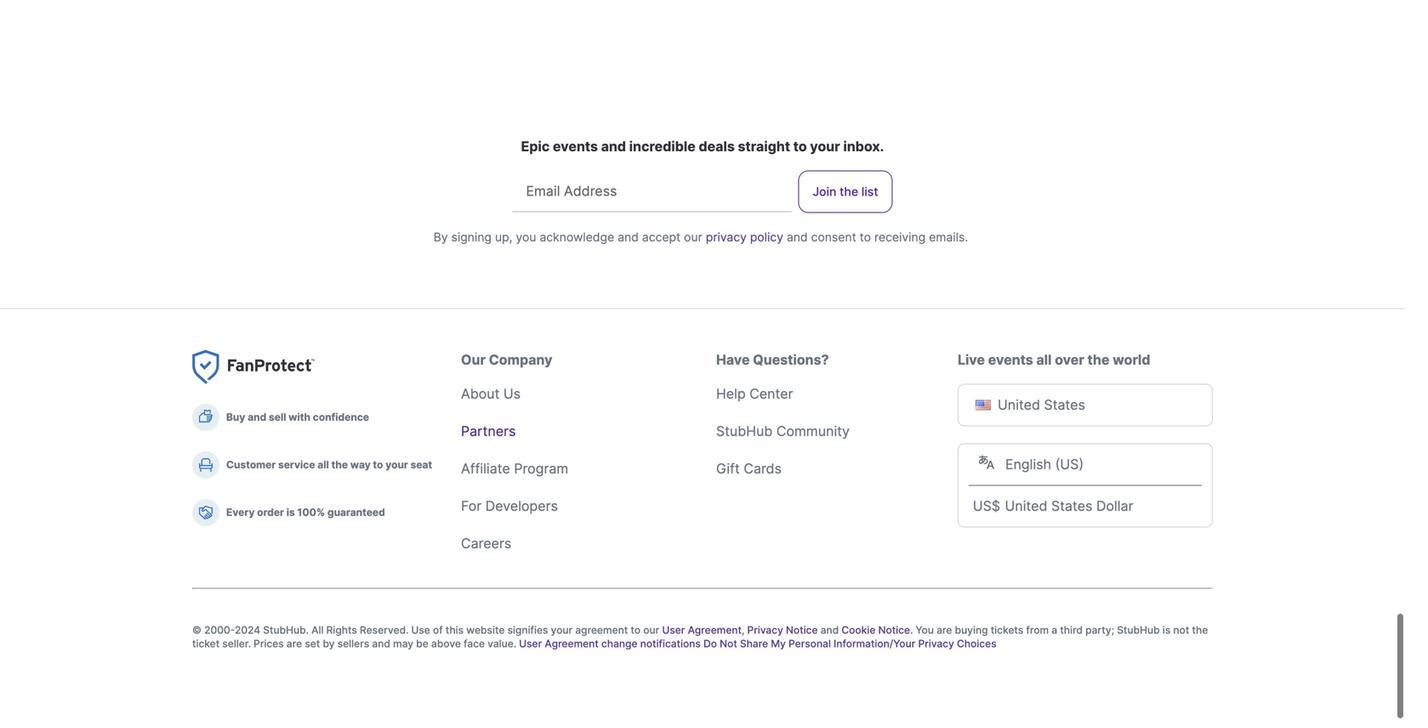 Task type: vqa. For each thing, say whether or not it's contained in the screenshot.
Search events, artists, teams, and more field
no



Task type: describe. For each thing, give the bounding box(es) containing it.
100%
[[297, 508, 325, 520]]

1 vertical spatial user
[[519, 640, 542, 652]]

accept
[[642, 231, 681, 246]]

0 horizontal spatial our
[[644, 626, 660, 638]]

straight
[[738, 140, 791, 156]]

seller.
[[222, 640, 251, 652]]

service
[[278, 460, 315, 473]]

stubhub inside the . you are buying tickets from a third party; stubhub is not the ticket seller. prices are set by sellers and may be above face value.
[[1118, 626, 1161, 638]]

rights
[[326, 626, 357, 638]]

program
[[514, 462, 569, 479]]

every
[[226, 508, 255, 520]]

customer
[[226, 460, 276, 473]]

to right straight
[[794, 140, 807, 156]]

1 vertical spatial united
[[1006, 500, 1048, 516]]

and up do not share my personal information/your privacy choices button
[[821, 626, 839, 638]]

reserved.
[[360, 626, 409, 638]]

policy
[[751, 231, 784, 246]]

us$ united states dollar
[[973, 500, 1134, 516]]

inbox.
[[844, 140, 885, 156]]

affiliate
[[461, 462, 510, 479]]

fan protect gurantee image
[[192, 351, 315, 386]]

united inside button
[[998, 398, 1041, 415]]

incredible
[[630, 140, 696, 156]]

be
[[416, 640, 429, 652]]

©
[[192, 626, 202, 638]]

every order is 100% guaranteed
[[226, 508, 385, 520]]

united states
[[998, 398, 1086, 415]]

questions?
[[753, 353, 829, 370]]

Email Address email field
[[526, 183, 778, 203]]

1 notice from the left
[[786, 626, 818, 638]]

1 horizontal spatial are
[[937, 626, 953, 638]]

0 horizontal spatial stubhub
[[717, 425, 773, 441]]

join the list button
[[799, 172, 893, 214]]

our company
[[461, 353, 553, 370]]

do
[[704, 640, 717, 652]]

is inside the . you are buying tickets from a third party; stubhub is not the ticket seller. prices are set by sellers and may be above face value.
[[1163, 626, 1171, 638]]

share
[[740, 640, 769, 652]]

for
[[461, 500, 482, 516]]

about us
[[461, 387, 521, 404]]

and left sell
[[248, 413, 267, 425]]

way
[[350, 460, 371, 473]]

community
[[777, 425, 850, 441]]

help center
[[717, 387, 794, 404]]

2 vertical spatial your
[[551, 626, 573, 638]]

all for events
[[1037, 353, 1052, 370]]

up,
[[495, 231, 513, 246]]

you
[[516, 231, 537, 246]]

gift cards link
[[717, 462, 782, 479]]

1 vertical spatial states
[[1052, 500, 1093, 516]]

affiliate program
[[461, 462, 569, 479]]

developers
[[486, 500, 558, 516]]

set
[[305, 640, 320, 652]]

epic events and incredible deals straight to your inbox.
[[521, 140, 885, 156]]

signing
[[452, 231, 492, 246]]

sell
[[269, 413, 286, 425]]

tickets
[[991, 626, 1024, 638]]

the inside the . you are buying tickets from a third party; stubhub is not the ticket seller. prices are set by sellers and may be above face value.
[[1193, 626, 1209, 638]]

stubhub community link
[[717, 425, 850, 441]]

and left accept
[[618, 231, 639, 246]]

2000-
[[204, 626, 235, 638]]

stubhub community
[[717, 425, 850, 441]]

acknowledge
[[540, 231, 615, 246]]

receiving
[[875, 231, 926, 246]]

united states button
[[958, 386, 1214, 445]]

emails.
[[930, 231, 969, 246]]

company
[[489, 353, 553, 370]]

user agreement link
[[663, 626, 742, 638]]

list
[[862, 186, 879, 200]]

privacy
[[706, 231, 747, 246]]

prices
[[254, 640, 284, 652]]

events for and
[[553, 140, 598, 156]]

language_20x20 image
[[979, 456, 996, 473]]

live
[[958, 353, 986, 370]]

0 horizontal spatial privacy
[[748, 626, 784, 638]]

about
[[461, 387, 500, 404]]

and right policy
[[787, 231, 808, 246]]

over
[[1055, 353, 1085, 370]]

to up change
[[631, 626, 641, 638]]

signifies
[[508, 626, 548, 638]]

gift
[[717, 462, 740, 479]]

buy and sell with confidence
[[226, 413, 369, 425]]

order
[[257, 508, 284, 520]]

a
[[1052, 626, 1058, 638]]

english (us)
[[1006, 458, 1084, 474]]

not
[[720, 640, 738, 652]]

gift cards
[[717, 462, 782, 479]]

stubhub.
[[263, 626, 309, 638]]

help
[[717, 387, 746, 404]]

0 vertical spatial user
[[663, 626, 685, 638]]

for developers
[[461, 500, 558, 516]]

sellers
[[338, 640, 370, 652]]

cookie notice link
[[842, 626, 911, 638]]

our
[[461, 353, 486, 370]]

for developers link
[[461, 500, 558, 516]]



Task type: locate. For each thing, give the bounding box(es) containing it.
0 vertical spatial our
[[684, 231, 703, 246]]

join the list
[[813, 186, 879, 200]]

0 vertical spatial agreement
[[688, 626, 742, 638]]

events right live
[[989, 353, 1034, 370]]

privacy up share
[[748, 626, 784, 638]]

0 horizontal spatial events
[[553, 140, 598, 156]]

use
[[411, 626, 431, 638]]

1 horizontal spatial all
[[1037, 353, 1052, 370]]

1 horizontal spatial your
[[551, 626, 573, 638]]

1 horizontal spatial is
[[1163, 626, 1171, 638]]

from
[[1027, 626, 1049, 638]]

© 2000-2024 stubhub. all rights reserved. use of this website signifies your agreement to our user agreement , privacy notice and cookie notice
[[192, 626, 911, 638]]

third
[[1061, 626, 1083, 638]]

0 vertical spatial states
[[1045, 398, 1086, 415]]

affiliate program link
[[461, 462, 569, 479]]

cards
[[744, 462, 782, 479]]

above
[[431, 640, 461, 652]]

united
[[998, 398, 1041, 415], [1006, 500, 1048, 516]]

careers link
[[461, 537, 512, 554]]

0 horizontal spatial notice
[[786, 626, 818, 638]]

to right way
[[373, 460, 383, 473]]

agreement down © 2000-2024 stubhub. all rights reserved. use of this website signifies your agreement to our user agreement , privacy notice and cookie notice
[[545, 640, 599, 652]]

by signing up, you acknowledge and accept our privacy policy and consent to receiving emails.
[[434, 231, 969, 246]]

all
[[312, 626, 324, 638]]

have questions?
[[717, 353, 829, 370]]

0 horizontal spatial all
[[318, 460, 329, 473]]

0 vertical spatial privacy
[[748, 626, 784, 638]]

1 horizontal spatial user
[[663, 626, 685, 638]]

by
[[434, 231, 448, 246]]

deals
[[699, 140, 735, 156]]

privacy policy link
[[706, 231, 784, 246]]

choices
[[957, 640, 997, 652]]

and left incredible
[[601, 140, 626, 156]]

all left over
[[1037, 353, 1052, 370]]

privacy
[[748, 626, 784, 638], [919, 640, 955, 652]]

,
[[742, 626, 745, 638]]

1 vertical spatial stubhub
[[1118, 626, 1161, 638]]

are down "stubhub."
[[287, 640, 302, 652]]

1 vertical spatial privacy
[[919, 640, 955, 652]]

agreement
[[576, 626, 628, 638]]

1 vertical spatial is
[[1163, 626, 1171, 638]]

the right not
[[1193, 626, 1209, 638]]

seat
[[411, 460, 432, 473]]

events for all
[[989, 353, 1034, 370]]

privacy down you
[[919, 640, 955, 652]]

consent
[[812, 231, 857, 246]]

. you are buying tickets from a third party; stubhub is not the ticket seller. prices are set by sellers and may be above face value.
[[192, 626, 1209, 652]]

1 vertical spatial our
[[644, 626, 660, 638]]

you
[[916, 626, 934, 638]]

stubhub right party;
[[1118, 626, 1161, 638]]

1 vertical spatial events
[[989, 353, 1034, 370]]

0 vertical spatial all
[[1037, 353, 1052, 370]]

agreement
[[688, 626, 742, 638], [545, 640, 599, 652]]

guaranteed
[[328, 508, 385, 520]]

0 horizontal spatial agreement
[[545, 640, 599, 652]]

all right service at the left
[[318, 460, 329, 473]]

stubhub up gift cards
[[717, 425, 773, 441]]

join
[[813, 186, 837, 200]]

1 horizontal spatial agreement
[[688, 626, 742, 638]]

website
[[467, 626, 505, 638]]

0 horizontal spatial user
[[519, 640, 542, 652]]

dollar
[[1097, 500, 1134, 516]]

states
[[1045, 398, 1086, 415], [1052, 500, 1093, 516]]

0 horizontal spatial are
[[287, 640, 302, 652]]

epic
[[521, 140, 550, 156]]

user up notifications
[[663, 626, 685, 638]]

are right you
[[937, 626, 953, 638]]

user agreement change notifications link
[[519, 640, 701, 652]]

is
[[287, 508, 295, 520], [1163, 626, 1171, 638]]

this
[[446, 626, 464, 638]]

notifications
[[641, 640, 701, 652]]

privacy notice link
[[748, 626, 818, 638]]

(us)
[[1056, 458, 1084, 474]]

live events all over the world
[[958, 353, 1151, 370]]

and inside the . you are buying tickets from a third party; stubhub is not the ticket seller. prices are set by sellers and may be above face value.
[[372, 640, 391, 652]]

states inside button
[[1045, 398, 1086, 415]]

us
[[504, 387, 521, 404]]

is left not
[[1163, 626, 1171, 638]]

0 vertical spatial are
[[937, 626, 953, 638]]

united right us$
[[1006, 500, 1048, 516]]

your right signifies
[[551, 626, 573, 638]]

1 horizontal spatial stubhub
[[1118, 626, 1161, 638]]

privacy inside do not share my personal information/your privacy choices button
[[919, 640, 955, 652]]

1 horizontal spatial privacy
[[919, 640, 955, 652]]

confidence
[[313, 413, 369, 425]]

user
[[663, 626, 685, 638], [519, 640, 542, 652]]

events right the epic
[[553, 140, 598, 156]]

the
[[840, 186, 859, 200], [1088, 353, 1110, 370], [332, 460, 348, 473], [1193, 626, 1209, 638]]

value.
[[488, 640, 517, 652]]

0 horizontal spatial your
[[386, 460, 408, 473]]

the left way
[[332, 460, 348, 473]]

0 vertical spatial stubhub
[[717, 425, 773, 441]]

our right accept
[[684, 231, 703, 246]]

customer service all the way to your seat
[[226, 460, 432, 473]]

2 horizontal spatial your
[[811, 140, 841, 156]]

with
[[289, 413, 311, 425]]

1 horizontal spatial notice
[[879, 626, 911, 638]]

united down "live events all over the world" on the right
[[998, 398, 1041, 415]]

1 vertical spatial your
[[386, 460, 408, 473]]

the inside button
[[840, 186, 859, 200]]

do not share my personal information/your privacy choices
[[704, 640, 997, 652]]

0 vertical spatial united
[[998, 398, 1041, 415]]

of
[[433, 626, 443, 638]]

not
[[1174, 626, 1190, 638]]

1 horizontal spatial our
[[684, 231, 703, 246]]

the left the list
[[840, 186, 859, 200]]

world
[[1113, 353, 1151, 370]]

to
[[794, 140, 807, 156], [860, 231, 872, 246], [373, 460, 383, 473], [631, 626, 641, 638]]

.
[[911, 626, 913, 638]]

center
[[750, 387, 794, 404]]

notice up "personal"
[[786, 626, 818, 638]]

0 vertical spatial events
[[553, 140, 598, 156]]

the right over
[[1088, 353, 1110, 370]]

states down (us)
[[1052, 500, 1093, 516]]

change
[[602, 640, 638, 652]]

my
[[771, 640, 786, 652]]

0 vertical spatial your
[[811, 140, 841, 156]]

your left seat
[[386, 460, 408, 473]]

states down over
[[1045, 398, 1086, 415]]

1 vertical spatial all
[[318, 460, 329, 473]]

ticket
[[192, 640, 220, 652]]

may
[[393, 640, 414, 652]]

is right 'order'
[[287, 508, 295, 520]]

by
[[323, 640, 335, 652]]

your
[[811, 140, 841, 156], [386, 460, 408, 473], [551, 626, 573, 638]]

1 vertical spatial are
[[287, 640, 302, 652]]

0 horizontal spatial is
[[287, 508, 295, 520]]

user agreement change notifications
[[519, 640, 701, 652]]

2 notice from the left
[[879, 626, 911, 638]]

0 vertical spatial is
[[287, 508, 295, 520]]

buying
[[955, 626, 989, 638]]

your left inbox.
[[811, 140, 841, 156]]

agreement up do
[[688, 626, 742, 638]]

and down the reserved. on the bottom left of page
[[372, 640, 391, 652]]

partners
[[461, 425, 516, 441]]

user down signifies
[[519, 640, 542, 652]]

about us link
[[461, 387, 521, 404]]

all for service
[[318, 460, 329, 473]]

notice up information/your on the bottom of page
[[879, 626, 911, 638]]

1 horizontal spatial events
[[989, 353, 1034, 370]]

stubhub
[[717, 425, 773, 441], [1118, 626, 1161, 638]]

personal
[[789, 640, 831, 652]]

buy
[[226, 413, 245, 425]]

our up notifications
[[644, 626, 660, 638]]

1 vertical spatial agreement
[[545, 640, 599, 652]]

to right consent
[[860, 231, 872, 246]]



